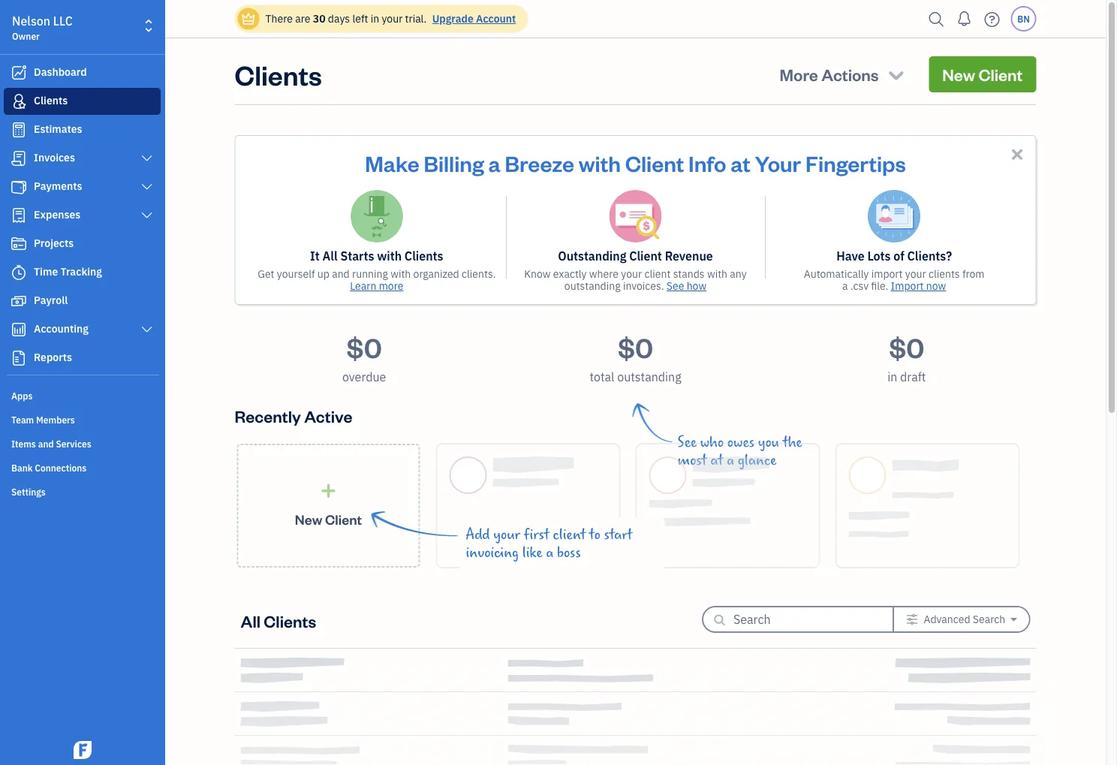 Task type: vqa. For each thing, say whether or not it's contained in the screenshot.
ACCOUNTING
yes



Task type: locate. For each thing, give the bounding box(es) containing it.
with right breeze
[[579, 149, 621, 177]]

new down notifications image
[[942, 63, 975, 85]]

1 chevron large down image from the top
[[140, 152, 154, 164]]

outstanding inside $0 total outstanding
[[617, 369, 681, 385]]

0 horizontal spatial client
[[553, 526, 586, 543]]

client down go to help icon
[[979, 63, 1023, 85]]

all inside the it all starts with clients get yourself up and running with organized clients. learn more
[[323, 248, 338, 264]]

0 vertical spatial new
[[942, 63, 975, 85]]

items
[[11, 438, 36, 450]]

clients inside the it all starts with clients get yourself up and running with organized clients. learn more
[[405, 248, 443, 264]]

2 vertical spatial chevron large down image
[[140, 324, 154, 336]]

client inside add your first client to start invoicing like a boss
[[553, 526, 586, 543]]

plus image
[[320, 483, 337, 498]]

advanced
[[924, 612, 970, 626]]

chart image
[[10, 322, 28, 337]]

1 vertical spatial at
[[710, 452, 723, 469]]

1 vertical spatial new
[[295, 510, 322, 528]]

0 horizontal spatial at
[[710, 452, 723, 469]]

$0 inside $0 total outstanding
[[618, 329, 653, 365]]

0 vertical spatial at
[[731, 149, 751, 177]]

see for see who owes you the most at a glance
[[678, 434, 697, 450]]

info
[[689, 149, 726, 177]]

outstanding
[[564, 279, 621, 293], [617, 369, 681, 385]]

there are 30 days left in your trial. upgrade account
[[265, 12, 516, 26]]

a inside add your first client to start invoicing like a boss
[[546, 544, 554, 561]]

projects
[[34, 236, 74, 250]]

reports
[[34, 350, 72, 364]]

time tracking
[[34, 265, 102, 279]]

a
[[488, 149, 501, 177], [842, 279, 848, 293], [727, 452, 734, 469], [546, 544, 554, 561]]

a right billing
[[488, 149, 501, 177]]

1 vertical spatial new client
[[295, 510, 362, 528]]

1 horizontal spatial all
[[323, 248, 338, 264]]

0 horizontal spatial new
[[295, 510, 322, 528]]

draft
[[900, 369, 926, 385]]

clients.
[[462, 267, 496, 281]]

clients
[[929, 267, 960, 281]]

a down owes in the bottom right of the page
[[727, 452, 734, 469]]

reports link
[[4, 345, 161, 372]]

0 vertical spatial new client link
[[929, 56, 1036, 92]]

with inside know exactly where your client stands with any outstanding invoices.
[[707, 267, 728, 281]]

$0 for $0 in draft
[[889, 329, 925, 365]]

outstanding inside know exactly where your client stands with any outstanding invoices.
[[564, 279, 621, 293]]

owner
[[12, 30, 40, 42]]

0 vertical spatial outstanding
[[564, 279, 621, 293]]

0 horizontal spatial all
[[241, 610, 261, 631]]

close image
[[1009, 146, 1026, 163]]

chevron large down image for invoices
[[140, 152, 154, 164]]

who
[[700, 434, 724, 450]]

1 horizontal spatial new
[[942, 63, 975, 85]]

client down outstanding client revenue
[[645, 267, 671, 281]]

automatically
[[804, 267, 869, 281]]

your down outstanding client revenue
[[621, 267, 642, 281]]

and inside the it all starts with clients get yourself up and running with organized clients. learn more
[[332, 267, 350, 281]]

chevron large down image for accounting
[[140, 324, 154, 336]]

3 chevron large down image from the top
[[140, 324, 154, 336]]

clients?
[[907, 248, 952, 264]]

clients
[[235, 56, 322, 92], [34, 93, 68, 107], [405, 248, 443, 264], [264, 610, 316, 631]]

1 horizontal spatial and
[[332, 267, 350, 281]]

invoices
[[34, 151, 75, 164]]

outstanding right total
[[617, 369, 681, 385]]

see left how
[[667, 279, 684, 293]]

see for see how
[[667, 279, 684, 293]]

a inside have lots of clients? automatically import your clients from a .csv file. import now
[[842, 279, 848, 293]]

have lots of clients? image
[[868, 190, 921, 243]]

1 horizontal spatial new client
[[942, 63, 1023, 85]]

0 vertical spatial client
[[645, 267, 671, 281]]

0 horizontal spatial new client
[[295, 510, 362, 528]]

at
[[731, 149, 751, 177], [710, 452, 723, 469]]

0 horizontal spatial and
[[38, 438, 54, 450]]

accounting
[[34, 322, 89, 336]]

1 vertical spatial chevron large down image
[[140, 181, 154, 193]]

have
[[837, 248, 865, 264]]

in right left
[[371, 12, 379, 26]]

1 horizontal spatial at
[[731, 149, 751, 177]]

$0 inside $0 overdue
[[347, 329, 382, 365]]

at down who
[[710, 452, 723, 469]]

import
[[891, 279, 924, 293]]

and right up
[[332, 267, 350, 281]]

0 vertical spatial chevron large down image
[[140, 152, 154, 164]]

trial.
[[405, 12, 427, 26]]

chevron large down image inside invoices 'link'
[[140, 152, 154, 164]]

$0 up draft
[[889, 329, 925, 365]]

your up invoicing
[[493, 526, 520, 543]]

apps
[[11, 390, 33, 402]]

1 horizontal spatial $0
[[618, 329, 653, 365]]

new down the plus icon
[[295, 510, 322, 528]]

new
[[942, 63, 975, 85], [295, 510, 322, 528]]

expense image
[[10, 208, 28, 223]]

$0 up overdue
[[347, 329, 382, 365]]

1 vertical spatial see
[[678, 434, 697, 450]]

yourself
[[277, 267, 315, 281]]

0 vertical spatial in
[[371, 12, 379, 26]]

0 vertical spatial all
[[323, 248, 338, 264]]

members
[[36, 414, 75, 426]]

1 horizontal spatial client
[[645, 267, 671, 281]]

bank connections
[[11, 462, 87, 474]]

overdue
[[342, 369, 386, 385]]

$0 inside $0 in draft
[[889, 329, 925, 365]]

client
[[979, 63, 1023, 85], [625, 149, 684, 177], [629, 248, 662, 264], [325, 510, 362, 528]]

more
[[780, 63, 818, 85]]

are
[[295, 12, 310, 26]]

advanced search button
[[894, 607, 1029, 631]]

more
[[379, 279, 404, 293]]

$0 down invoices. at the top right of the page
[[618, 329, 653, 365]]

team
[[11, 414, 34, 426]]

boss
[[557, 544, 581, 561]]

3 $0 from the left
[[889, 329, 925, 365]]

0 vertical spatial see
[[667, 279, 684, 293]]

client left info
[[625, 149, 684, 177]]

and
[[332, 267, 350, 281], [38, 438, 54, 450]]

client up the 'boss'
[[553, 526, 586, 543]]

expenses
[[34, 208, 81, 221]]

and right items
[[38, 438, 54, 450]]

glance
[[738, 452, 777, 469]]

make
[[365, 149, 419, 177]]

1 horizontal spatial new client link
[[929, 56, 1036, 92]]

1 vertical spatial and
[[38, 438, 54, 450]]

new client link
[[929, 56, 1036, 92], [237, 444, 420, 568]]

payroll
[[34, 293, 68, 307]]

total
[[590, 369, 614, 385]]

30
[[313, 12, 326, 26]]

any
[[730, 267, 747, 281]]

chevron large down image
[[140, 209, 154, 221]]

first
[[524, 526, 549, 543]]

1 $0 from the left
[[347, 329, 382, 365]]

2 chevron large down image from the top
[[140, 181, 154, 193]]

client image
[[10, 94, 28, 109]]

items and services
[[11, 438, 91, 450]]

new client
[[942, 63, 1023, 85], [295, 510, 362, 528]]

$0 for $0 overdue
[[347, 329, 382, 365]]

in inside $0 in draft
[[888, 369, 897, 385]]

breeze
[[505, 149, 574, 177]]

notifications image
[[952, 4, 976, 34]]

0 horizontal spatial in
[[371, 12, 379, 26]]

accounting link
[[4, 316, 161, 343]]

0 horizontal spatial $0
[[347, 329, 382, 365]]

chevron large down image for payments
[[140, 181, 154, 193]]

settings link
[[4, 480, 161, 502]]

1 vertical spatial outstanding
[[617, 369, 681, 385]]

with left any
[[707, 267, 728, 281]]

in left draft
[[888, 369, 897, 385]]

bn
[[1018, 13, 1030, 25]]

of
[[894, 248, 905, 264]]

see up the most
[[678, 434, 697, 450]]

payments
[[34, 179, 82, 193]]

outstanding down outstanding
[[564, 279, 621, 293]]

see inside see who owes you the most at a glance
[[678, 434, 697, 450]]

2 $0 from the left
[[618, 329, 653, 365]]

advanced search
[[924, 612, 1005, 626]]

$0 overdue
[[342, 329, 386, 385]]

.csv
[[851, 279, 869, 293]]

freshbooks image
[[71, 741, 95, 759]]

a left .csv
[[842, 279, 848, 293]]

dashboard image
[[10, 65, 28, 80]]

chevron large down image
[[140, 152, 154, 164], [140, 181, 154, 193], [140, 324, 154, 336]]

your left 'trial.'
[[382, 12, 403, 26]]

1 vertical spatial all
[[241, 610, 261, 631]]

1 horizontal spatial in
[[888, 369, 897, 385]]

timer image
[[10, 265, 28, 280]]

payments link
[[4, 173, 161, 200]]

the
[[783, 434, 802, 450]]

1 vertical spatial in
[[888, 369, 897, 385]]

your down clients?
[[905, 267, 926, 281]]

a right like at left
[[546, 544, 554, 561]]

have lots of clients? automatically import your clients from a .csv file. import now
[[804, 248, 985, 293]]

chevrondown image
[[886, 64, 907, 85]]

new client down go to help icon
[[942, 63, 1023, 85]]

chevron large down image inside "payments" link
[[140, 181, 154, 193]]

there
[[265, 12, 293, 26]]

file.
[[871, 279, 888, 293]]

new client down the plus icon
[[295, 510, 362, 528]]

invoice image
[[10, 151, 28, 166]]

2 horizontal spatial $0
[[889, 329, 925, 365]]

see how
[[667, 279, 707, 293]]

$0 total outstanding
[[590, 329, 681, 385]]

0 horizontal spatial new client link
[[237, 444, 420, 568]]

account
[[476, 12, 516, 26]]

0 vertical spatial and
[[332, 267, 350, 281]]

1 vertical spatial new client link
[[237, 444, 420, 568]]

Search text field
[[734, 607, 869, 631]]

1 vertical spatial client
[[553, 526, 586, 543]]

team members link
[[4, 408, 161, 430]]

at right info
[[731, 149, 751, 177]]

outstanding client revenue image
[[609, 190, 662, 243]]



Task type: describe. For each thing, give the bounding box(es) containing it.
add
[[466, 526, 490, 543]]

start
[[604, 526, 632, 543]]

dashboard link
[[4, 59, 161, 86]]

payment image
[[10, 179, 28, 194]]

how
[[687, 279, 707, 293]]

your inside add your first client to start invoicing like a boss
[[493, 526, 520, 543]]

most
[[678, 452, 707, 469]]

settings
[[11, 486, 46, 498]]

money image
[[10, 294, 28, 309]]

report image
[[10, 351, 28, 366]]

client up know exactly where your client stands with any outstanding invoices.
[[629, 248, 662, 264]]

outstanding client revenue
[[558, 248, 713, 264]]

running
[[352, 267, 388, 281]]

recently
[[235, 405, 301, 426]]

now
[[926, 279, 946, 293]]

fingertips
[[806, 149, 906, 177]]

services
[[56, 438, 91, 450]]

revenue
[[665, 248, 713, 264]]

see who owes you the most at a glance
[[678, 434, 802, 469]]

at inside see who owes you the most at a glance
[[710, 452, 723, 469]]

invoices.
[[623, 279, 664, 293]]

estimates link
[[4, 116, 161, 143]]

crown image
[[241, 11, 256, 27]]

project image
[[10, 237, 28, 252]]

tracking
[[60, 265, 102, 279]]

with up running
[[377, 248, 402, 264]]

from
[[962, 267, 985, 281]]

billing
[[424, 149, 484, 177]]

more actions button
[[766, 56, 920, 92]]

bank connections link
[[4, 456, 161, 478]]

upgrade account link
[[429, 12, 516, 26]]

$0 in draft
[[888, 329, 926, 385]]

all clients
[[241, 610, 316, 631]]

like
[[522, 544, 543, 561]]

starts
[[340, 248, 374, 264]]

you
[[758, 434, 779, 450]]

it all starts with clients image
[[350, 190, 403, 243]]

client inside know exactly where your client stands with any outstanding invoices.
[[645, 267, 671, 281]]

know
[[524, 267, 551, 281]]

settings image
[[906, 613, 918, 625]]

make billing a breeze with client info at your fingertips
[[365, 149, 906, 177]]

it all starts with clients get yourself up and running with organized clients. learn more
[[258, 248, 496, 293]]

invoicing
[[466, 544, 519, 561]]

learn
[[350, 279, 376, 293]]

add your first client to start invoicing like a boss
[[466, 526, 632, 561]]

import
[[871, 267, 903, 281]]

time tracking link
[[4, 259, 161, 286]]

nelson
[[12, 13, 50, 29]]

with right running
[[391, 267, 411, 281]]

bank
[[11, 462, 33, 474]]

bn button
[[1011, 6, 1036, 32]]

search
[[973, 612, 1005, 626]]

connections
[[35, 462, 87, 474]]

recently active
[[235, 405, 352, 426]]

your inside have lots of clients? automatically import your clients from a .csv file. import now
[[905, 267, 926, 281]]

nelson llc owner
[[12, 13, 73, 42]]

get
[[258, 267, 274, 281]]

up
[[317, 267, 330, 281]]

clients link
[[4, 88, 161, 115]]

apps link
[[4, 384, 161, 406]]

your inside know exactly where your client stands with any outstanding invoices.
[[621, 267, 642, 281]]

client down the plus icon
[[325, 510, 362, 528]]

owes
[[727, 434, 755, 450]]

to
[[589, 526, 600, 543]]

clients inside main element
[[34, 93, 68, 107]]

time
[[34, 265, 58, 279]]

know exactly where your client stands with any outstanding invoices.
[[524, 267, 747, 293]]

and inside main element
[[38, 438, 54, 450]]

expenses link
[[4, 202, 161, 229]]

a inside see who owes you the most at a glance
[[727, 452, 734, 469]]

go to help image
[[980, 8, 1004, 30]]

invoices link
[[4, 145, 161, 172]]

$0 for $0 total outstanding
[[618, 329, 653, 365]]

estimate image
[[10, 122, 28, 137]]

caretdown image
[[1011, 613, 1017, 625]]

more actions
[[780, 63, 879, 85]]

left
[[352, 12, 368, 26]]

active
[[304, 405, 352, 426]]

stands
[[673, 267, 705, 281]]

main element
[[0, 0, 203, 765]]

items and services link
[[4, 432, 161, 454]]

estimates
[[34, 122, 82, 136]]

0 vertical spatial new client
[[942, 63, 1023, 85]]

outstanding
[[558, 248, 626, 264]]

your
[[755, 149, 801, 177]]

search image
[[925, 8, 949, 30]]

dashboard
[[34, 65, 87, 79]]

where
[[589, 267, 619, 281]]

days
[[328, 12, 350, 26]]

projects link
[[4, 230, 161, 258]]

payroll link
[[4, 288, 161, 315]]



